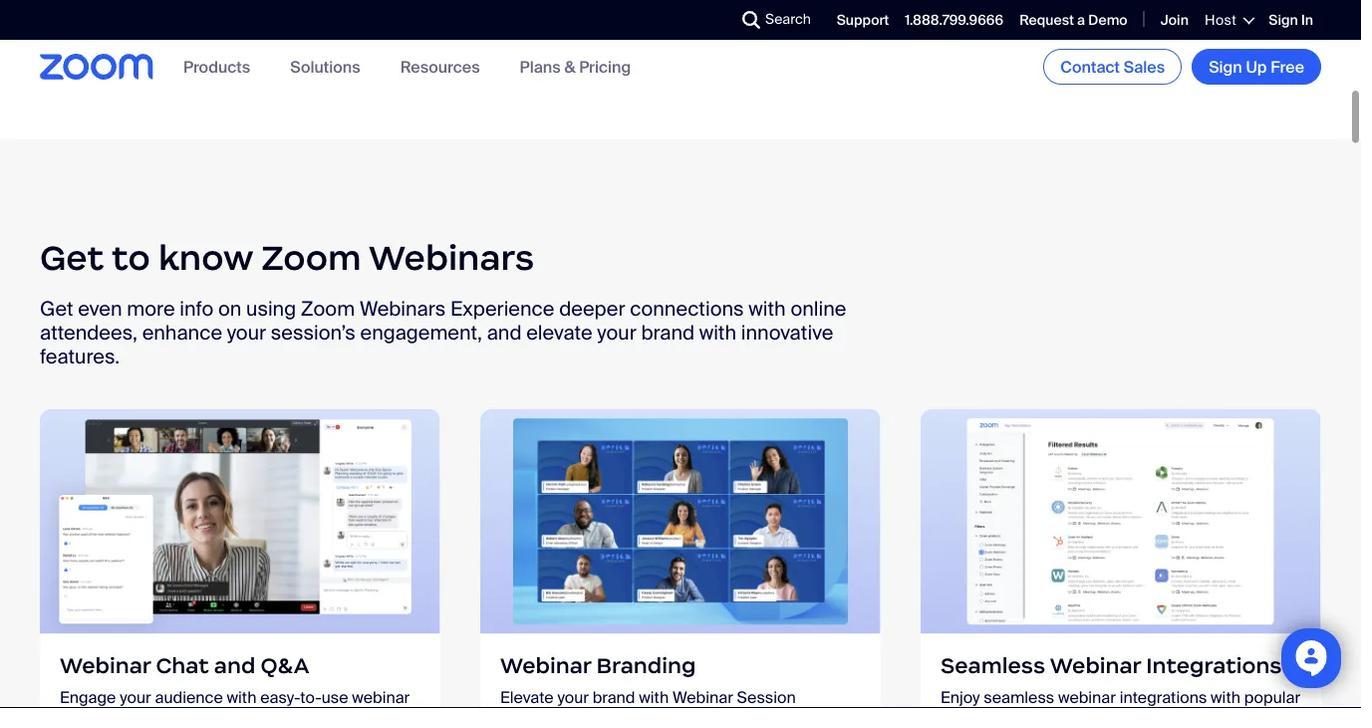 Task type: locate. For each thing, give the bounding box(es) containing it.
request
[[1020, 11, 1075, 29]]

crms
[[1212, 707, 1257, 709]]

more
[[127, 297, 175, 322]]

enjoy
[[941, 688, 981, 709]]

0 horizontal spatial branding
[[500, 707, 567, 709]]

0 vertical spatial q&a
[[261, 653, 309, 680]]

your right the elevate
[[558, 688, 589, 709]]

features.
[[40, 345, 120, 370]]

brand left hosts
[[593, 688, 636, 709]]

webinar up applications
[[1051, 653, 1142, 680]]

applications
[[1022, 707, 1111, 709]]

nine person grid view of meeting image
[[481, 409, 881, 635]]

1.888.799.9666
[[906, 11, 1004, 29]]

demo
[[1089, 11, 1128, 29]]

1 vertical spatial brand
[[593, 688, 636, 709]]

zoom inside get even more info on using zoom webinars experience deeper connections with online attendees, enhance your session's engagement, and elevate your brand with innovative features.
[[301, 297, 355, 322]]

experience
[[451, 297, 555, 322]]

get for get even more info on using zoom webinars experience deeper connections with online attendees, enhance your session's engagement, and elevate your brand with innovative features.
[[40, 297, 73, 322]]

session
[[737, 688, 796, 709]]

integrations dashboard image
[[921, 409, 1322, 635]]

1 horizontal spatial brand
[[642, 321, 695, 346]]

1 webinar from the left
[[352, 688, 410, 709]]

0 horizontal spatial sign
[[1209, 56, 1243, 77]]

webinar
[[352, 688, 410, 709], [1059, 688, 1117, 709]]

search image
[[743, 11, 761, 29]]

0 vertical spatial brand
[[642, 321, 695, 346]]

webinar right seamless
[[1059, 688, 1117, 709]]

hosts
[[665, 707, 706, 709]]

support
[[837, 11, 890, 29]]

brand
[[642, 321, 695, 346], [593, 688, 636, 709]]

0 vertical spatial and
[[487, 321, 522, 346]]

2 horizontal spatial and
[[487, 321, 522, 346]]

1 horizontal spatial sign
[[1269, 11, 1299, 29]]

sign in
[[1269, 11, 1314, 29]]

and left elevate
[[487, 321, 522, 346]]

on
[[218, 297, 242, 322]]

after
[[222, 707, 257, 709]]

1 horizontal spatial to
[[710, 707, 724, 709]]

0 vertical spatial get
[[40, 236, 104, 280]]

and right chat
[[96, 707, 124, 709]]

zoom up 'using'
[[261, 236, 361, 280]]

customize
[[728, 707, 804, 709]]

q&a left "panels."
[[127, 707, 162, 709]]

webinars
[[369, 236, 535, 280], [360, 297, 446, 322]]

with inside seamless webinar integrations enjoy seamless webinar integrations with popular third-party applications ranging from crms an
[[1211, 688, 1241, 709]]

1 vertical spatial to
[[710, 707, 724, 709]]

to inside webinar branding elevate your brand with webinar session branding that enables hosts to customize eac
[[710, 707, 724, 709]]

1 vertical spatial zoom
[[301, 297, 355, 322]]

1 vertical spatial sign
[[1209, 56, 1243, 77]]

to
[[112, 236, 150, 280], [710, 707, 724, 709]]

webinar up the elevate
[[500, 653, 592, 680]]

your
[[227, 321, 266, 346], [598, 321, 637, 346], [120, 688, 151, 709], [558, 688, 589, 709]]

and
[[487, 321, 522, 346], [214, 653, 256, 680], [96, 707, 124, 709]]

enhance
[[142, 321, 222, 346]]

webinar inside 'webinar chat and q&a engage your audience with easy-to-use webinar chat and q&a panels. after the webinar, trac'
[[60, 653, 151, 680]]

1 get from the top
[[40, 236, 104, 280]]

0 horizontal spatial to
[[112, 236, 150, 280]]

know
[[158, 236, 253, 280]]

get inside get even more info on using zoom webinars experience deeper connections with online attendees, enhance your session's engagement, and elevate your brand with innovative features.
[[40, 297, 73, 322]]

products button
[[183, 56, 250, 77]]

sign left up
[[1209, 56, 1243, 77]]

join link
[[1161, 11, 1189, 29]]

webinar inside seamless webinar integrations enjoy seamless webinar integrations with popular third-party applications ranging from crms an
[[1051, 653, 1142, 680]]

2 vertical spatial and
[[96, 707, 124, 709]]

1 horizontal spatial branding
[[597, 653, 696, 680]]

get left even
[[40, 297, 73, 322]]

q&a up easy-
[[261, 653, 309, 680]]

plans & pricing link
[[520, 56, 631, 77]]

&
[[565, 56, 576, 77]]

branding left that in the bottom of the page
[[500, 707, 567, 709]]

0 vertical spatial sign
[[1269, 11, 1299, 29]]

webinar branding elevate your brand with webinar session branding that enables hosts to customize eac
[[500, 653, 844, 709]]

to up more
[[112, 236, 150, 280]]

webinars up experience at top
[[369, 236, 535, 280]]

plans & pricing
[[520, 56, 631, 77]]

0 vertical spatial branding
[[597, 653, 696, 680]]

1 vertical spatial webinars
[[360, 297, 446, 322]]

audience
[[155, 688, 223, 709]]

third-
[[941, 707, 981, 709]]

resources
[[400, 56, 480, 77]]

solutions
[[290, 56, 361, 77]]

0 horizontal spatial webinar
[[352, 688, 410, 709]]

with left the
[[227, 688, 257, 709]]

branding
[[597, 653, 696, 680], [500, 707, 567, 709]]

pricing
[[579, 56, 631, 77]]

your right info
[[227, 321, 266, 346]]

zoom logo image
[[40, 54, 154, 80]]

zoom right 'using'
[[301, 297, 355, 322]]

with
[[749, 297, 786, 322], [700, 321, 737, 346], [227, 688, 257, 709], [639, 688, 669, 709], [1211, 688, 1241, 709]]

1 vertical spatial branding
[[500, 707, 567, 709]]

with down integrations
[[1211, 688, 1241, 709]]

your right elevate
[[598, 321, 637, 346]]

and up the after
[[214, 653, 256, 680]]

webinar left session
[[673, 688, 734, 709]]

1 vertical spatial q&a
[[127, 707, 162, 709]]

attendees,
[[40, 321, 138, 346]]

with right that in the bottom of the page
[[639, 688, 669, 709]]

brand right the deeper
[[642, 321, 695, 346]]

webinars inside get even more info on using zoom webinars experience deeper connections with online attendees, enhance your session's engagement, and elevate your brand with innovative features.
[[360, 297, 446, 322]]

webinars right session's
[[360, 297, 446, 322]]

online
[[791, 297, 847, 322]]

integrations
[[1147, 653, 1283, 680]]

that
[[571, 707, 599, 709]]

meeting with chat image
[[40, 409, 441, 635]]

seamless
[[984, 688, 1055, 709]]

enables
[[603, 707, 661, 709]]

from
[[1174, 707, 1209, 709]]

0 horizontal spatial brand
[[593, 688, 636, 709]]

get
[[40, 236, 104, 280], [40, 297, 73, 322]]

contact sales
[[1061, 56, 1166, 77]]

use
[[322, 688, 348, 709]]

in
[[1302, 11, 1314, 29]]

2 webinar from the left
[[1059, 688, 1117, 709]]

2 get from the top
[[40, 297, 73, 322]]

get up even
[[40, 236, 104, 280]]

sign
[[1269, 11, 1299, 29], [1209, 56, 1243, 77]]

your inside 'webinar chat and q&a engage your audience with easy-to-use webinar chat and q&a panels. after the webinar, trac'
[[120, 688, 151, 709]]

webinar inside 'webinar chat and q&a engage your audience with easy-to-use webinar chat and q&a panels. after the webinar, trac'
[[352, 688, 410, 709]]

branding up enables
[[597, 653, 696, 680]]

sign left 'in'
[[1269, 11, 1299, 29]]

webinar up the engage
[[60, 653, 151, 680]]

1 vertical spatial and
[[214, 653, 256, 680]]

zoom
[[261, 236, 361, 280], [301, 297, 355, 322]]

1 vertical spatial get
[[40, 297, 73, 322]]

easy-
[[260, 688, 300, 709]]

your right the engage
[[120, 688, 151, 709]]

q&a
[[261, 653, 309, 680], [127, 707, 162, 709]]

chat
[[156, 653, 209, 680]]

0 horizontal spatial and
[[96, 707, 124, 709]]

1 horizontal spatial webinar
[[1059, 688, 1117, 709]]

free
[[1271, 56, 1305, 77]]

to right hosts
[[710, 707, 724, 709]]

popular
[[1245, 688, 1301, 709]]

None search field
[[670, 4, 748, 36]]

webinar right use
[[352, 688, 410, 709]]

integrations
[[1120, 688, 1208, 709]]

1.888.799.9666 link
[[906, 11, 1004, 29]]

sign up free link
[[1193, 49, 1322, 85]]

webinar
[[60, 653, 151, 680], [500, 653, 592, 680], [1051, 653, 1142, 680], [673, 688, 734, 709]]

brand inside get even more info on using zoom webinars experience deeper connections with online attendees, enhance your session's engagement, and elevate your brand with innovative features.
[[642, 321, 695, 346]]



Task type: describe. For each thing, give the bounding box(es) containing it.
search
[[766, 10, 811, 28]]

ranging
[[1115, 707, 1171, 709]]

deeper
[[559, 297, 626, 322]]

engage
[[60, 688, 116, 709]]

products
[[183, 56, 250, 77]]

party
[[981, 707, 1018, 709]]

webinar chat and q&a engage your audience with easy-to-use webinar chat and q&a panels. after the webinar, trac
[[60, 653, 410, 709]]

0 horizontal spatial q&a
[[127, 707, 162, 709]]

with left innovative
[[700, 321, 737, 346]]

panels.
[[165, 707, 218, 709]]

1 horizontal spatial q&a
[[261, 653, 309, 680]]

a
[[1078, 11, 1086, 29]]

the
[[261, 707, 285, 709]]

with left online
[[749, 297, 786, 322]]

sign in link
[[1269, 11, 1314, 29]]

sales
[[1124, 56, 1166, 77]]

webinar,
[[289, 707, 349, 709]]

0 vertical spatial to
[[112, 236, 150, 280]]

brand inside webinar branding elevate your brand with webinar session branding that enables hosts to customize eac
[[593, 688, 636, 709]]

session's
[[271, 321, 356, 346]]

host
[[1205, 11, 1238, 29]]

plans
[[520, 56, 561, 77]]

engagement,
[[360, 321, 482, 346]]

seamless webinar integrations enjoy seamless webinar integrations with popular third-party applications ranging from crms an
[[941, 653, 1301, 709]]

contact
[[1061, 56, 1121, 77]]

get to know zoom webinars
[[40, 236, 535, 280]]

support link
[[837, 11, 890, 29]]

host button
[[1205, 11, 1253, 29]]

search image
[[743, 11, 761, 29]]

your inside webinar branding elevate your brand with webinar session branding that enables hosts to customize eac
[[558, 688, 589, 709]]

to-
[[300, 688, 322, 709]]

seamless
[[941, 653, 1046, 680]]

sign for sign up free
[[1209, 56, 1243, 77]]

webinar inside seamless webinar integrations enjoy seamless webinar integrations with popular third-party applications ranging from crms an
[[1059, 688, 1117, 709]]

get even more info on using zoom webinars experience deeper connections with online attendees, enhance your session's engagement, and elevate your brand with innovative features.
[[40, 297, 847, 370]]

join
[[1161, 11, 1189, 29]]

elevate
[[527, 321, 593, 346]]

solutions button
[[290, 56, 361, 77]]

info
[[180, 297, 214, 322]]

elevate
[[500, 688, 554, 709]]

sign for sign in
[[1269, 11, 1299, 29]]

0 vertical spatial zoom
[[261, 236, 361, 280]]

with inside webinar branding elevate your brand with webinar session branding that enables hosts to customize eac
[[639, 688, 669, 709]]

1 horizontal spatial and
[[214, 653, 256, 680]]

and inside get even more info on using zoom webinars experience deeper connections with online attendees, enhance your session's engagement, and elevate your brand with innovative features.
[[487, 321, 522, 346]]

innovative
[[742, 321, 834, 346]]

request a demo
[[1020, 11, 1128, 29]]

contact sales link
[[1044, 49, 1183, 85]]

using
[[246, 297, 296, 322]]

chat
[[60, 707, 92, 709]]

up
[[1247, 56, 1268, 77]]

connections
[[630, 297, 744, 322]]

with inside 'webinar chat and q&a engage your audience with easy-to-use webinar chat and q&a panels. after the webinar, trac'
[[227, 688, 257, 709]]

resources button
[[400, 56, 480, 77]]

0 vertical spatial webinars
[[369, 236, 535, 280]]

even
[[78, 297, 122, 322]]

get for get to know zoom webinars
[[40, 236, 104, 280]]

request a demo link
[[1020, 11, 1128, 29]]

sign up free
[[1209, 56, 1305, 77]]



Task type: vqa. For each thing, say whether or not it's contained in the screenshot.
USE
yes



